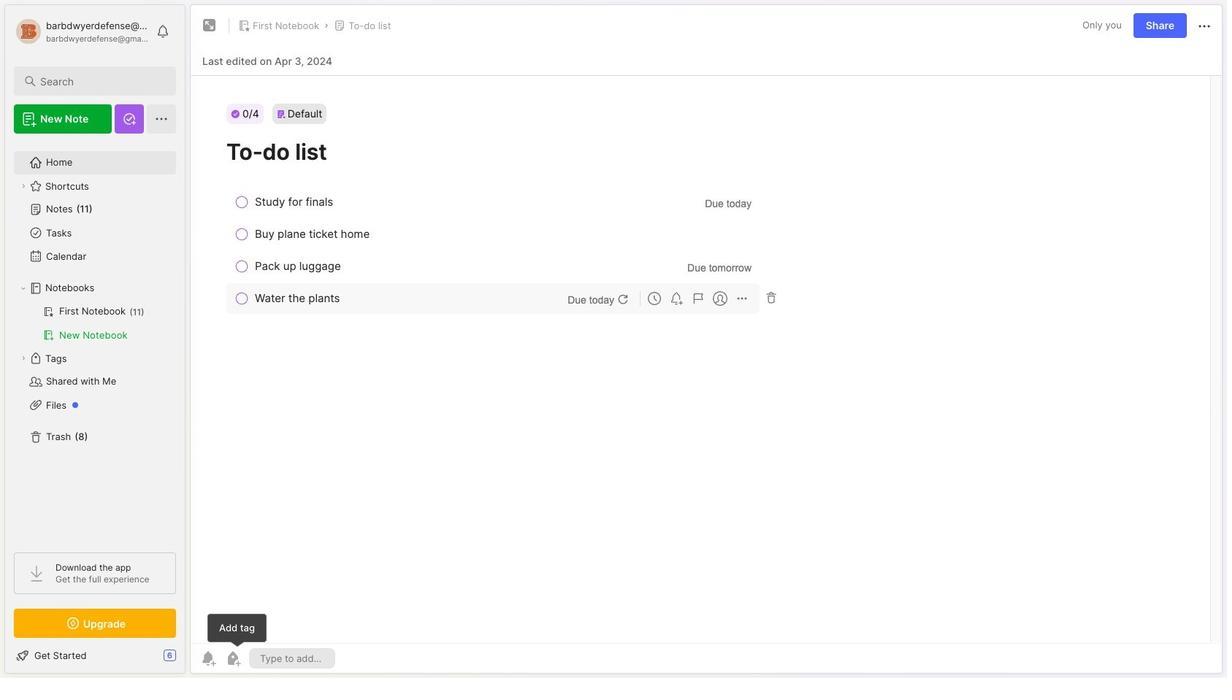 Task type: describe. For each thing, give the bounding box(es) containing it.
note window element
[[190, 4, 1223, 678]]

add tag image
[[224, 650, 242, 668]]

add a reminder image
[[199, 650, 217, 668]]

Note Editor text field
[[191, 75, 1222, 644]]

tree inside main element
[[5, 142, 185, 540]]

More actions field
[[1196, 16, 1213, 35]]

expand notebooks image
[[19, 284, 28, 293]]

expand note image
[[201, 17, 218, 34]]



Task type: locate. For each thing, give the bounding box(es) containing it.
Account field
[[14, 17, 149, 46]]

click to collapse image
[[184, 652, 195, 669]]

Add tag field
[[259, 652, 326, 666]]

more actions image
[[1196, 17, 1213, 35]]

Search text field
[[40, 75, 163, 88]]

None search field
[[40, 72, 163, 90]]

none search field inside main element
[[40, 72, 163, 90]]

group inside tree
[[14, 300, 175, 347]]

group
[[14, 300, 175, 347]]

main element
[[0, 0, 190, 679]]

tree
[[5, 142, 185, 540]]

Help and Learning task checklist field
[[5, 644, 185, 668]]

expand tags image
[[19, 354, 28, 363]]

tooltip
[[207, 614, 267, 648]]



Task type: vqa. For each thing, say whether or not it's contained in the screenshot.
1st 4 from the left
no



